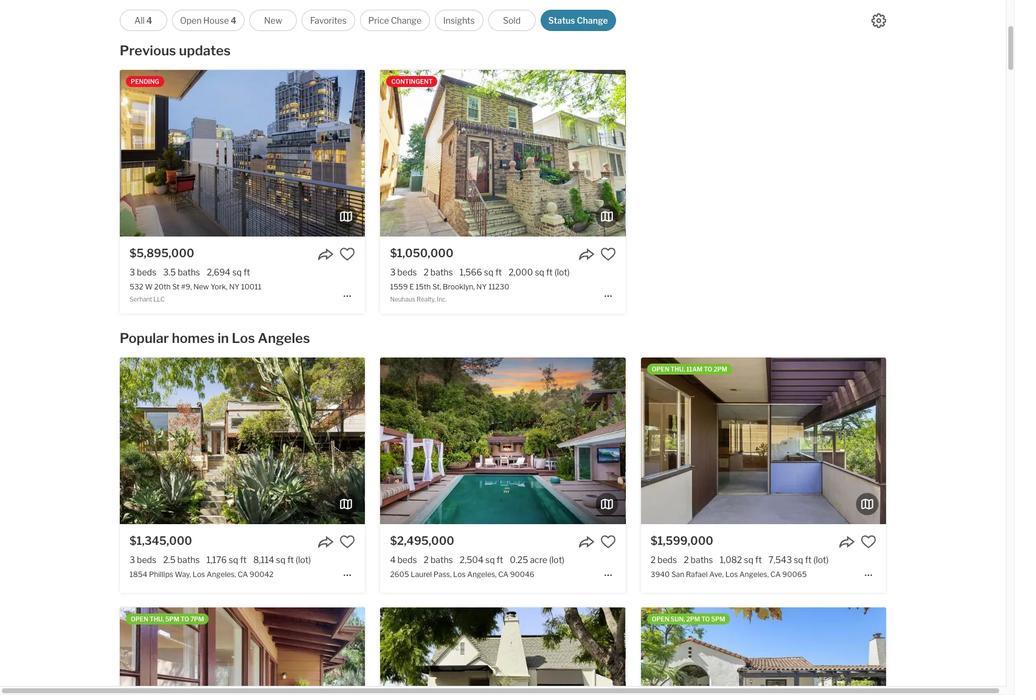 Task type: locate. For each thing, give the bounding box(es) containing it.
photo of 2605 laurel pass, los angeles, ca 90046 image
[[135, 358, 381, 525], [381, 358, 626, 525], [626, 358, 871, 525]]

3 up 1559
[[390, 267, 396, 278]]

2 photo of 1321 maltman ave, los angeles, ca 90026 image from the left
[[381, 608, 626, 696]]

open for open thu, 5pm to 7pm
[[131, 616, 148, 624]]

neuhaus
[[390, 296, 416, 303]]

2 for $2,495,000
[[424, 555, 429, 566]]

ft up 10011
[[244, 267, 250, 278]]

3 beds for popular homes in los angeles
[[130, 555, 157, 566]]

ft for 1,082 sq ft
[[756, 555, 762, 566]]

2 up 'san'
[[684, 555, 689, 566]]

(lot) for $1,599,000
[[814, 555, 829, 566]]

4
[[147, 15, 152, 26], [231, 15, 237, 26], [390, 555, 396, 566]]

to right the 11am
[[704, 366, 713, 373]]

ft right 8,114 on the bottom left of the page
[[288, 555, 294, 566]]

ca left 90046
[[499, 571, 509, 580]]

0 horizontal spatial ca
[[238, 571, 248, 580]]

1 horizontal spatial thu,
[[671, 366, 686, 373]]

2 photo of 4124 sea view ln, los angeles, ca 90065 image from the left
[[120, 608, 365, 696]]

1 change from the left
[[391, 15, 422, 26]]

New radio
[[250, 10, 297, 31]]

1559 e 15th st, brooklyn, ny 11230 neuhaus realty, inc.
[[390, 283, 510, 303]]

ca
[[238, 571, 248, 580], [499, 571, 509, 580], [771, 571, 781, 580]]

3 beds up 1854 in the left of the page
[[130, 555, 157, 566]]

1 horizontal spatial 2pm
[[714, 366, 728, 373]]

all 4
[[135, 15, 152, 26]]

beds
[[137, 267, 157, 278], [398, 267, 417, 278], [137, 555, 157, 566], [398, 555, 417, 566], [658, 555, 678, 566]]

baths up rafael
[[691, 555, 714, 566]]

4 right house
[[231, 15, 237, 26]]

ft for 2,504 sq ft
[[497, 555, 504, 566]]

1,566 sq ft
[[460, 267, 502, 278]]

los for pass,
[[454, 571, 466, 580]]

0 vertical spatial 2pm
[[714, 366, 728, 373]]

2 horizontal spatial angeles,
[[740, 571, 770, 580]]

Sold radio
[[489, 10, 536, 31]]

1 horizontal spatial favorite button checkbox
[[601, 535, 616, 550]]

all
[[135, 15, 145, 26]]

open left the 11am
[[652, 366, 670, 373]]

3 up 1854 in the left of the page
[[130, 555, 135, 566]]

1 vertical spatial favorite button checkbox
[[340, 535, 356, 550]]

3 beds for previous updates
[[130, 267, 157, 278]]

1 horizontal spatial change
[[577, 15, 608, 26]]

1 horizontal spatial 5pm
[[712, 616, 726, 624]]

realty,
[[417, 296, 436, 303]]

ny right york,
[[229, 283, 240, 292]]

0 horizontal spatial favorite button checkbox
[[340, 535, 356, 550]]

e
[[410, 283, 414, 292]]

favorite button checkbox for $1,599,000
[[861, 535, 877, 550]]

2,694 sq ft
[[207, 267, 250, 278]]

ny
[[229, 283, 240, 292], [477, 283, 487, 292]]

ft up 90065
[[806, 555, 812, 566]]

2 baths for previous updates
[[424, 267, 453, 278]]

brooklyn,
[[443, 283, 475, 292]]

sq right 2,504
[[486, 555, 495, 566]]

2pm
[[714, 366, 728, 373], [687, 616, 701, 624]]

1 ny from the left
[[229, 283, 240, 292]]

3 photo of 1559 e 15th st, brooklyn, ny 11230 image from the left
[[626, 70, 871, 237]]

baths up #9,
[[178, 267, 200, 278]]

2 baths up rafael
[[684, 555, 714, 566]]

1 vertical spatial new
[[194, 283, 209, 292]]

status
[[549, 15, 576, 26]]

favorite button image
[[340, 247, 356, 262], [601, 247, 616, 262], [340, 535, 356, 550]]

sq for 1,566
[[484, 267, 494, 278]]

beds up e
[[398, 267, 417, 278]]

los right pass,
[[454, 571, 466, 580]]

8,114 sq ft (lot)
[[253, 555, 311, 566]]

sq right 8,114 on the bottom left of the page
[[276, 555, 286, 566]]

2 baths up the st,
[[424, 267, 453, 278]]

2 angeles, from the left
[[468, 571, 497, 580]]

3 beds up 1559
[[390, 267, 417, 278]]

3
[[130, 267, 135, 278], [390, 267, 396, 278], [130, 555, 135, 566]]

0 horizontal spatial change
[[391, 15, 422, 26]]

2,694
[[207, 267, 231, 278]]

price change
[[369, 15, 422, 26]]

option group
[[120, 10, 616, 31]]

change right status
[[577, 15, 608, 26]]

ft left the 7,543
[[756, 555, 762, 566]]

0 horizontal spatial angeles,
[[207, 571, 236, 580]]

1 horizontal spatial angeles,
[[468, 571, 497, 580]]

thu,
[[671, 366, 686, 373], [150, 616, 164, 624]]

beds up 2605
[[398, 555, 417, 566]]

(lot) for $1,050,000
[[555, 267, 570, 278]]

2 for $1,050,000
[[424, 267, 429, 278]]

2
[[424, 267, 429, 278], [424, 555, 429, 566], [651, 555, 656, 566], [684, 555, 689, 566]]

(lot) right the acre
[[550, 555, 565, 566]]

sq right 1,082
[[745, 555, 754, 566]]

5pm
[[165, 616, 179, 624], [712, 616, 726, 624]]

to left 7pm on the left of the page
[[181, 616, 189, 624]]

3 photo of 1321 maltman ave, los angeles, ca 90026 image from the left
[[626, 608, 871, 696]]

angeles, down 2,504 sq ft
[[468, 571, 497, 580]]

3.5 baths
[[163, 267, 200, 278]]

pending
[[131, 78, 159, 85]]

favorite button image for popular homes in los angeles
[[340, 535, 356, 550]]

1 photo of 1559 e 15th st, brooklyn, ny 11230 image from the left
[[135, 70, 381, 237]]

2pm right the 11am
[[714, 366, 728, 373]]

1 horizontal spatial new
[[264, 15, 283, 26]]

open for open thu, 11am to 2pm
[[652, 366, 670, 373]]

photo of 3940 san rafael ave, los angeles, ca 90065 image
[[396, 358, 641, 525], [641, 358, 887, 525], [887, 358, 1016, 525]]

4 right all
[[147, 15, 152, 26]]

ft up 11230
[[496, 267, 502, 278]]

0 horizontal spatial favorite button image
[[601, 535, 616, 550]]

1 horizontal spatial 4
[[231, 15, 237, 26]]

photo of 1854 phillips way, los angeles, ca 90042 image
[[0, 358, 120, 525], [120, 358, 365, 525], [365, 358, 611, 525]]

1559
[[390, 283, 408, 292]]

sq right 1,566
[[484, 267, 494, 278]]

(lot)
[[555, 267, 570, 278], [296, 555, 311, 566], [550, 555, 565, 566], [814, 555, 829, 566]]

popular
[[120, 331, 169, 346]]

open left sun,
[[652, 616, 670, 624]]

3 photo of 532 w 20th st #9, new york, ny 10011 image from the left
[[365, 70, 611, 237]]

2 favorite button image from the left
[[861, 535, 877, 550]]

beds for $5,895,000
[[137, 267, 157, 278]]

2 ca from the left
[[499, 571, 509, 580]]

2 baths
[[424, 267, 453, 278], [424, 555, 453, 566], [684, 555, 714, 566]]

inc.
[[437, 296, 447, 303]]

photo of 1519 stearns dr, los angeles, ca 90035 image
[[396, 608, 641, 696], [641, 608, 887, 696], [887, 608, 1016, 696]]

7,543
[[769, 555, 793, 566]]

2 5pm from the left
[[712, 616, 726, 624]]

2 horizontal spatial ca
[[771, 571, 781, 580]]

1 favorite button image from the left
[[601, 535, 616, 550]]

sq right 1,176
[[229, 555, 238, 566]]

2pm right sun,
[[687, 616, 701, 624]]

change
[[391, 15, 422, 26], [577, 15, 608, 26]]

ft
[[244, 267, 250, 278], [496, 267, 502, 278], [547, 267, 553, 278], [240, 555, 247, 566], [288, 555, 294, 566], [497, 555, 504, 566], [756, 555, 762, 566], [806, 555, 812, 566]]

baths for $5,895,000
[[178, 267, 200, 278]]

2605
[[390, 571, 409, 580]]

york,
[[211, 283, 228, 292]]

1 horizontal spatial ca
[[499, 571, 509, 580]]

open down 1854 in the left of the page
[[131, 616, 148, 624]]

2 photo of 1519 stearns dr, los angeles, ca 90035 image from the left
[[641, 608, 887, 696]]

ny down 1,566 sq ft
[[477, 283, 487, 292]]

photo of 1559 e 15th st, brooklyn, ny 11230 image
[[135, 70, 381, 237], [381, 70, 626, 237], [626, 70, 871, 237]]

favorite button checkbox for $2,495,000
[[601, 535, 616, 550]]

Status Change radio
[[541, 10, 616, 31]]

photo of 532 w 20th st #9, new york, ny 10011 image
[[0, 70, 120, 237], [120, 70, 365, 237], [365, 70, 611, 237]]

favorite button checkbox for $5,895,000
[[340, 247, 356, 262]]

0 horizontal spatial thu,
[[150, 616, 164, 624]]

0 vertical spatial new
[[264, 15, 283, 26]]

0 horizontal spatial 2pm
[[687, 616, 701, 624]]

1 photo of 4124 sea view ln, los angeles, ca 90065 image from the left
[[0, 608, 120, 696]]

3 up 532
[[130, 267, 135, 278]]

1 vertical spatial thu,
[[150, 616, 164, 624]]

ca down the 7,543
[[771, 571, 781, 580]]

1,082 sq ft
[[720, 555, 762, 566]]

beds up 1854 in the left of the page
[[137, 555, 157, 566]]

1 horizontal spatial favorite button checkbox
[[601, 247, 616, 262]]

thu, left 7pm on the left of the page
[[150, 616, 164, 624]]

0 horizontal spatial ny
[[229, 283, 240, 292]]

favorite button image
[[601, 535, 616, 550], [861, 535, 877, 550]]

0 horizontal spatial favorite button checkbox
[[340, 247, 356, 262]]

(lot) right the 7,543
[[814, 555, 829, 566]]

angeles, down 1,176
[[207, 571, 236, 580]]

sq right 2,694
[[232, 267, 242, 278]]

los right "in"
[[232, 331, 255, 346]]

1 horizontal spatial ny
[[477, 283, 487, 292]]

Open House radio
[[172, 10, 245, 31]]

house
[[204, 15, 229, 26]]

3 photo of 4124 sea view ln, los angeles, ca 90065 image from the left
[[365, 608, 611, 696]]

baths up the way,
[[178, 555, 200, 566]]

sq right 2,000
[[535, 267, 545, 278]]

2,504
[[460, 555, 484, 566]]

thu, left the 11am
[[671, 366, 686, 373]]

photo of 4124 sea view ln, los angeles, ca 90065 image
[[0, 608, 120, 696], [120, 608, 365, 696], [365, 608, 611, 696]]

ft right 2,000
[[547, 267, 553, 278]]

(lot) right 8,114 on the bottom left of the page
[[296, 555, 311, 566]]

rafael
[[687, 571, 708, 580]]

photo of 1321 maltman ave, los angeles, ca 90026 image
[[135, 608, 381, 696], [381, 608, 626, 696], [626, 608, 871, 696]]

2 photo of 1854 phillips way, los angeles, ca 90042 image from the left
[[120, 358, 365, 525]]

in
[[218, 331, 229, 346]]

beds for $1,345,000
[[137, 555, 157, 566]]

ft left 0.25
[[497, 555, 504, 566]]

1 5pm from the left
[[165, 616, 179, 624]]

All radio
[[120, 10, 167, 31]]

baths
[[178, 267, 200, 278], [431, 267, 453, 278], [178, 555, 200, 566], [431, 555, 453, 566], [691, 555, 714, 566]]

90046
[[511, 571, 535, 580]]

1 photo of 532 w 20th st #9, new york, ny 10011 image from the left
[[0, 70, 120, 237]]

2.5
[[163, 555, 176, 566]]

ave,
[[710, 571, 724, 580]]

previous updates
[[120, 43, 231, 58]]

favorite button checkbox
[[340, 247, 356, 262], [601, 535, 616, 550], [861, 535, 877, 550]]

new right #9,
[[194, 283, 209, 292]]

0 horizontal spatial new
[[194, 283, 209, 292]]

new left favorites
[[264, 15, 283, 26]]

to for 11am
[[704, 366, 713, 373]]

1 photo of 1321 maltman ave, los angeles, ca 90026 image from the left
[[135, 608, 381, 696]]

open thu, 11am to 2pm
[[652, 366, 728, 373]]

pass,
[[434, 571, 452, 580]]

to
[[704, 366, 713, 373], [181, 616, 189, 624], [702, 616, 710, 624]]

2 ny from the left
[[477, 283, 487, 292]]

5pm left 7pm on the left of the page
[[165, 616, 179, 624]]

3 beds
[[130, 267, 157, 278], [390, 267, 417, 278], [130, 555, 157, 566]]

sold
[[503, 15, 521, 26]]

laurel
[[411, 571, 432, 580]]

los right the way,
[[193, 571, 205, 580]]

(lot) right 2,000
[[555, 267, 570, 278]]

3 angeles, from the left
[[740, 571, 770, 580]]

532 w 20th st #9, new york, ny 10011 serhant llc
[[130, 283, 262, 303]]

ft for 8,114 sq ft (lot)
[[288, 555, 294, 566]]

1 horizontal spatial favorite button image
[[861, 535, 877, 550]]

thu, for 11am
[[671, 366, 686, 373]]

new
[[264, 15, 283, 26], [194, 283, 209, 292]]

3 for popular homes in los angeles
[[130, 555, 135, 566]]

3 photo of 1854 phillips way, los angeles, ca 90042 image from the left
[[365, 358, 611, 525]]

change right price
[[391, 15, 422, 26]]

2 change from the left
[[577, 15, 608, 26]]

5pm right sun,
[[712, 616, 726, 624]]

beds up the 3940
[[658, 555, 678, 566]]

4 up 2605
[[390, 555, 396, 566]]

baths for $2,495,000
[[431, 555, 453, 566]]

1 photo of 1854 phillips way, los angeles, ca 90042 image from the left
[[0, 358, 120, 525]]

0 vertical spatial thu,
[[671, 366, 686, 373]]

1 angeles, from the left
[[207, 571, 236, 580]]

sq for 7,543
[[794, 555, 804, 566]]

baths up pass,
[[431, 555, 453, 566]]

baths up the st,
[[431, 267, 453, 278]]

0 horizontal spatial 4
[[147, 15, 152, 26]]

angeles, down 1,082 sq ft
[[740, 571, 770, 580]]

ft left 8,114 on the bottom left of the page
[[240, 555, 247, 566]]

2 up laurel
[[424, 555, 429, 566]]

angeles,
[[207, 571, 236, 580], [468, 571, 497, 580], [740, 571, 770, 580]]

2 photo of 2605 laurel pass, los angeles, ca 90046 image from the left
[[381, 358, 626, 525]]

sq up 90065
[[794, 555, 804, 566]]

0 horizontal spatial 5pm
[[165, 616, 179, 624]]

2 up the 15th
[[424, 267, 429, 278]]

0 vertical spatial favorite button checkbox
[[601, 247, 616, 262]]

to right sun,
[[702, 616, 710, 624]]

3 beds up w
[[130, 267, 157, 278]]

1 photo of 1519 stearns dr, los angeles, ca 90035 image from the left
[[396, 608, 641, 696]]

beds up w
[[137, 267, 157, 278]]

$2,495,000
[[390, 535, 455, 548]]

1 vertical spatial 2pm
[[687, 616, 701, 624]]

$1,345,000
[[130, 535, 192, 548]]

sq
[[232, 267, 242, 278], [484, 267, 494, 278], [535, 267, 545, 278], [229, 555, 238, 566], [276, 555, 286, 566], [486, 555, 495, 566], [745, 555, 754, 566], [794, 555, 804, 566]]

2 horizontal spatial favorite button checkbox
[[861, 535, 877, 550]]

thu, for 5pm
[[150, 616, 164, 624]]

favorite button checkbox
[[601, 247, 616, 262], [340, 535, 356, 550]]

1 ca from the left
[[238, 571, 248, 580]]

2 baths up pass,
[[424, 555, 453, 566]]

open
[[652, 366, 670, 373], [131, 616, 148, 624], [652, 616, 670, 624]]

4 inside all option
[[147, 15, 152, 26]]

ca left 90042
[[238, 571, 248, 580]]



Task type: describe. For each thing, give the bounding box(es) containing it.
contingent
[[392, 78, 433, 85]]

change for price change
[[391, 15, 422, 26]]

2 for $1,599,000
[[684, 555, 689, 566]]

ft for 7,543 sq ft (lot)
[[806, 555, 812, 566]]

beds for $1,599,000
[[658, 555, 678, 566]]

3 photo of 2605 laurel pass, los angeles, ca 90046 image from the left
[[626, 358, 871, 525]]

los for in
[[232, 331, 255, 346]]

2 horizontal spatial 4
[[390, 555, 396, 566]]

beds for $1,050,000
[[398, 267, 417, 278]]

1,566
[[460, 267, 483, 278]]

phillips
[[149, 571, 173, 580]]

1854 phillips way, los angeles, ca 90042
[[130, 571, 274, 580]]

baths for $1,599,000
[[691, 555, 714, 566]]

0.25
[[510, 555, 529, 566]]

2 photo of 532 w 20th st #9, new york, ny 10011 image from the left
[[120, 70, 365, 237]]

favorite button image for $2,495,000
[[601, 535, 616, 550]]

90042
[[250, 571, 274, 580]]

favorite button image for previous updates
[[340, 247, 356, 262]]

2 up the 3940
[[651, 555, 656, 566]]

20th
[[154, 283, 171, 292]]

previous
[[120, 43, 176, 58]]

popular homes in los angeles
[[120, 331, 310, 346]]

insights
[[444, 15, 475, 26]]

sq for 2,694
[[232, 267, 242, 278]]

open
[[180, 15, 202, 26]]

price
[[369, 15, 389, 26]]

Price Change radio
[[360, 10, 430, 31]]

baths for $1,050,000
[[431, 267, 453, 278]]

st,
[[433, 283, 442, 292]]

Insights radio
[[435, 10, 484, 31]]

open sun, 2pm to 5pm
[[652, 616, 726, 624]]

2 beds
[[651, 555, 678, 566]]

8,114
[[253, 555, 274, 566]]

3940 san rafael ave, los angeles, ca 90065
[[651, 571, 807, 580]]

angeles
[[258, 331, 310, 346]]

1,176
[[207, 555, 227, 566]]

11230
[[489, 283, 510, 292]]

4 beds
[[390, 555, 417, 566]]

sq for 2,000
[[535, 267, 545, 278]]

ft for 2,000 sq ft (lot)
[[547, 267, 553, 278]]

sq for 1,176
[[229, 555, 238, 566]]

2 photo of 3940 san rafael ave, los angeles, ca 90065 image from the left
[[641, 358, 887, 525]]

1 photo of 2605 laurel pass, los angeles, ca 90046 image from the left
[[135, 358, 381, 525]]

11am
[[687, 366, 703, 373]]

3 photo of 1519 stearns dr, los angeles, ca 90035 image from the left
[[887, 608, 1016, 696]]

los for way,
[[193, 571, 205, 580]]

option group containing all
[[120, 10, 616, 31]]

st
[[172, 283, 180, 292]]

acre
[[530, 555, 548, 566]]

new inside option
[[264, 15, 283, 26]]

1,082
[[720, 555, 743, 566]]

$5,895,000
[[130, 247, 194, 260]]

Favorites radio
[[302, 10, 355, 31]]

1 photo of 3940 san rafael ave, los angeles, ca 90065 image from the left
[[396, 358, 641, 525]]

2.5 baths
[[163, 555, 200, 566]]

w
[[145, 283, 153, 292]]

angeles, for $1,345,000
[[207, 571, 236, 580]]

2605 laurel pass, los angeles, ca 90046
[[390, 571, 535, 580]]

ca for $1,345,000
[[238, 571, 248, 580]]

serhant
[[130, 296, 152, 303]]

status change
[[549, 15, 608, 26]]

baths for $1,345,000
[[178, 555, 200, 566]]

los down 1,082
[[726, 571, 739, 580]]

new inside 532 w 20th st #9, new york, ny 10011 serhant llc
[[194, 283, 209, 292]]

ft for 1,176 sq ft
[[240, 555, 247, 566]]

4 inside open house "radio"
[[231, 15, 237, 26]]

angeles, for $2,495,000
[[468, 571, 497, 580]]

favorite button image for $1,599,000
[[861, 535, 877, 550]]

llc
[[154, 296, 165, 303]]

san
[[672, 571, 685, 580]]

ny inside '1559 e 15th st, brooklyn, ny 11230 neuhaus realty, inc.'
[[477, 283, 487, 292]]

10011
[[241, 283, 262, 292]]

to for 5pm
[[181, 616, 189, 624]]

3 photo of 3940 san rafael ave, los angeles, ca 90065 image from the left
[[887, 358, 1016, 525]]

open for open sun, 2pm to 5pm
[[652, 616, 670, 624]]

open house 4
[[180, 15, 237, 26]]

way,
[[175, 571, 191, 580]]

open thu, 5pm to 7pm
[[131, 616, 204, 624]]

532
[[130, 283, 144, 292]]

(lot) for $1,345,000
[[296, 555, 311, 566]]

ny inside 532 w 20th st #9, new york, ny 10011 serhant llc
[[229, 283, 240, 292]]

favorites
[[311, 15, 347, 26]]

2,000
[[509, 267, 533, 278]]

0.25 acre (lot)
[[510, 555, 565, 566]]

2 photo of 1559 e 15th st, brooklyn, ny 11230 image from the left
[[381, 70, 626, 237]]

2 baths for popular homes in los angeles
[[424, 555, 453, 566]]

90065
[[783, 571, 807, 580]]

ft for 2,694 sq ft
[[244, 267, 250, 278]]

sq for 8,114
[[276, 555, 286, 566]]

favorite button checkbox for $1,050,000
[[601, 247, 616, 262]]

sq for 2,504
[[486, 555, 495, 566]]

ca for $2,495,000
[[499, 571, 509, 580]]

2,504 sq ft
[[460, 555, 504, 566]]

updates
[[179, 43, 231, 58]]

1,176 sq ft
[[207, 555, 247, 566]]

ft for 1,566 sq ft
[[496, 267, 502, 278]]

favorite button checkbox for $1,345,000
[[340, 535, 356, 550]]

sq for 1,082
[[745, 555, 754, 566]]

3940
[[651, 571, 670, 580]]

#9,
[[181, 283, 192, 292]]

1854
[[130, 571, 148, 580]]

3 for previous updates
[[130, 267, 135, 278]]

$1,599,000
[[651, 535, 714, 548]]

3.5
[[163, 267, 176, 278]]

$1,050,000
[[390, 247, 454, 260]]

15th
[[416, 283, 431, 292]]

2,000 sq ft (lot)
[[509, 267, 570, 278]]

sun,
[[671, 616, 686, 624]]

homes
[[172, 331, 215, 346]]

beds for $2,495,000
[[398, 555, 417, 566]]

3 ca from the left
[[771, 571, 781, 580]]

7,543 sq ft (lot)
[[769, 555, 829, 566]]

to for 2pm
[[702, 616, 710, 624]]

change for status change
[[577, 15, 608, 26]]

7pm
[[190, 616, 204, 624]]



Task type: vqa. For each thing, say whether or not it's contained in the screenshot.
(lot) corresponding to $1,345,000
yes



